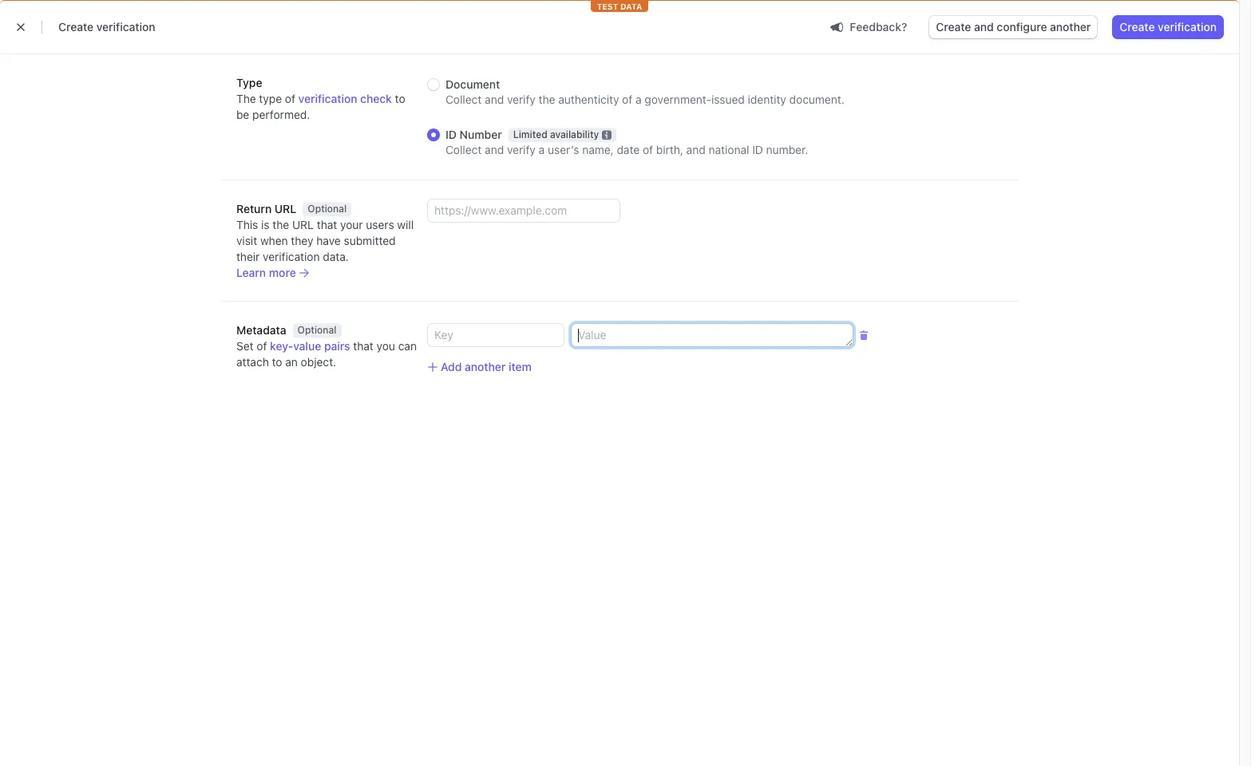 Task type: vqa. For each thing, say whether or not it's contained in the screenshot.
Atlas Incorporate your business
no



Task type: locate. For each thing, give the bounding box(es) containing it.
that
[[317, 218, 337, 232], [353, 339, 374, 353]]

feedback?
[[850, 20, 907, 33]]

feedback? button
[[824, 16, 914, 38]]

collect inside document collect and verify the authenticity of a government-issued identity document.
[[446, 93, 482, 106]]

and down number
[[485, 143, 504, 156]]

1 vertical spatial url
[[292, 218, 314, 232]]

of up performed.
[[285, 92, 295, 105]]

another down key text box
[[465, 360, 506, 374]]

new
[[61, 12, 81, 24]]

create verification up mode
[[1120, 20, 1217, 34]]

1 horizontal spatial another
[[1050, 20, 1091, 34]]

to right the check
[[395, 92, 405, 105]]

1 vertical spatial the
[[273, 218, 289, 232]]

reports
[[423, 44, 465, 57]]

1 vertical spatial optional
[[297, 324, 337, 336]]

Key text field
[[428, 324, 564, 347]]

pairs
[[324, 339, 350, 353]]

have
[[316, 234, 341, 248]]

0 horizontal spatial that
[[317, 218, 337, 232]]

identity
[[588, 46, 623, 57]]

url up the they
[[292, 218, 314, 232]]

collect
[[446, 93, 482, 106], [446, 143, 482, 156]]

create and configure another
[[936, 20, 1091, 34]]

the type of verification check
[[236, 92, 392, 105]]

attach
[[236, 355, 269, 369]]

national
[[709, 143, 749, 156]]

verification check link
[[298, 91, 392, 107]]

0 horizontal spatial the
[[273, 218, 289, 232]]

collect down document
[[446, 93, 482, 106]]

0 horizontal spatial id
[[446, 128, 457, 141]]

0 vertical spatial verify
[[507, 93, 536, 106]]

optional for metadata
[[297, 324, 337, 336]]

and inside button
[[974, 20, 994, 34]]

collect down id number
[[446, 143, 482, 156]]

is
[[261, 218, 270, 232]]

the inside document collect and verify the authenticity of a government-issued identity document.
[[539, 93, 555, 106]]

and inside document collect and verify the authenticity of a government-issued identity document.
[[485, 93, 504, 106]]

0 vertical spatial to
[[395, 92, 405, 105]]

id
[[446, 128, 457, 141], [752, 143, 763, 156]]

1 horizontal spatial the
[[539, 93, 555, 106]]

the up limited availability
[[539, 93, 555, 106]]

this
[[236, 218, 258, 232]]

id left number
[[446, 128, 457, 141]]

document
[[446, 77, 500, 91]]

name,
[[582, 143, 614, 156]]

verification
[[96, 20, 155, 34], [1158, 20, 1217, 34], [298, 92, 357, 105], [263, 250, 320, 263]]

2 create verification from the left
[[1120, 20, 1217, 34]]

this is the url that your users will visit when they have submitted their verification data.
[[236, 218, 414, 263]]

customers
[[228, 44, 286, 57]]

a inside document collect and verify the authenticity of a government-issued identity document.
[[636, 93, 642, 106]]

optional up the "key-value pairs" 'link' at the top left of the page
[[297, 324, 337, 336]]

0 horizontal spatial create verification
[[58, 20, 155, 34]]

1 horizontal spatial that
[[353, 339, 374, 353]]

that up 'have'
[[317, 218, 337, 232]]

balances
[[161, 44, 209, 57]]

None search field
[[426, 8, 781, 28]]

1 collect from the top
[[446, 93, 482, 106]]

test
[[1095, 44, 1117, 57]]

create verification up payments
[[58, 20, 155, 34]]

1 vertical spatial collect
[[446, 143, 482, 156]]

a down limited
[[539, 143, 545, 156]]

the
[[539, 93, 555, 106], [273, 218, 289, 232]]

0 vertical spatial optional
[[308, 203, 347, 215]]

products link
[[297, 42, 361, 61]]

verify down limited
[[507, 143, 536, 156]]

key-
[[270, 339, 293, 353]]

they
[[291, 234, 313, 248]]

business
[[84, 12, 125, 24]]

1 verify from the top
[[507, 93, 536, 106]]

billing link
[[364, 42, 412, 61]]

home link
[[32, 42, 79, 61]]

0 vertical spatial a
[[636, 93, 642, 106]]

verify up limited
[[507, 93, 536, 106]]

0 vertical spatial collect
[[446, 93, 482, 106]]

the right 'is'
[[273, 218, 289, 232]]

url
[[275, 202, 296, 216], [292, 218, 314, 232]]

user's
[[548, 143, 579, 156]]

of down metadata
[[257, 339, 267, 353]]

a left government- on the top
[[636, 93, 642, 106]]

of right "authenticity" at top
[[622, 93, 633, 106]]

1 vertical spatial that
[[353, 339, 374, 353]]

https://www.example.com text field
[[428, 200, 620, 222]]

check
[[360, 92, 392, 105]]

customers link
[[220, 42, 294, 61]]

0 horizontal spatial to
[[272, 355, 282, 369]]

to left an on the top
[[272, 355, 282, 369]]

1 horizontal spatial a
[[636, 93, 642, 106]]

0 vertical spatial the
[[539, 93, 555, 106]]

that left you on the top of page
[[353, 339, 374, 353]]

url right return
[[275, 202, 296, 216]]

new business
[[61, 12, 125, 24]]

more
[[269, 266, 296, 279]]

item
[[509, 360, 532, 374]]

and
[[974, 20, 994, 34], [485, 93, 504, 106], [485, 143, 504, 156], [686, 143, 706, 156]]

1 vertical spatial verify
[[507, 143, 536, 156]]

to
[[395, 92, 405, 105], [272, 355, 282, 369]]

1 vertical spatial a
[[539, 143, 545, 156]]

url inside this is the url that your users will visit when they have submitted their verification data.
[[292, 218, 314, 232]]

of
[[285, 92, 295, 105], [622, 93, 633, 106], [643, 143, 653, 156], [257, 339, 267, 353]]

create inside button
[[1120, 20, 1155, 34]]

and left configure
[[974, 20, 994, 34]]

create verification
[[58, 20, 155, 34], [1120, 20, 1217, 34]]

optional up your
[[308, 203, 347, 215]]

1 horizontal spatial to
[[395, 92, 405, 105]]

set of key-value pairs
[[236, 339, 350, 353]]

identity
[[748, 93, 786, 106]]

1 horizontal spatial create verification
[[1120, 20, 1217, 34]]

1 vertical spatial to
[[272, 355, 282, 369]]

and down document
[[485, 93, 504, 106]]

verification inside create verification button
[[1158, 20, 1217, 34]]

a
[[636, 93, 642, 106], [539, 143, 545, 156]]

metadata
[[236, 323, 286, 337]]

users
[[366, 218, 394, 232]]

birth,
[[656, 143, 683, 156]]

0 vertical spatial url
[[275, 202, 296, 216]]

another
[[1050, 20, 1091, 34], [465, 360, 506, 374]]

id right national
[[752, 143, 763, 156]]

0 vertical spatial that
[[317, 218, 337, 232]]

create
[[980, 11, 1011, 23], [58, 20, 94, 34], [936, 20, 971, 34], [1120, 20, 1155, 34]]

limited availability
[[513, 129, 599, 141]]

verify
[[507, 93, 536, 106], [507, 143, 536, 156]]

another up developers
[[1050, 20, 1091, 34]]

1 vertical spatial another
[[465, 360, 506, 374]]

1 vertical spatial id
[[752, 143, 763, 156]]

optional
[[308, 203, 347, 215], [297, 324, 337, 336]]

connect
[[484, 44, 528, 57]]



Task type: describe. For each thing, give the bounding box(es) containing it.
1 create verification from the left
[[58, 20, 155, 34]]

collect and verify a user's name, date of birth, and national id number.
[[446, 143, 808, 156]]

type
[[259, 92, 282, 105]]

be
[[236, 108, 249, 121]]

number
[[460, 128, 502, 141]]

create verification inside create verification button
[[1120, 20, 1217, 34]]

the inside this is the url that your users will visit when they have submitted their verification data.
[[273, 218, 289, 232]]

that you can attach to an object.
[[236, 339, 417, 369]]

an
[[285, 355, 298, 369]]

that inside that you can attach to an object.
[[353, 339, 374, 353]]

return url
[[236, 202, 296, 216]]

1 horizontal spatial id
[[752, 143, 763, 156]]

document.
[[789, 93, 845, 106]]

balances link
[[153, 42, 217, 61]]

to inside to be performed.
[[395, 92, 405, 105]]

new business button
[[32, 6, 141, 29]]

create button
[[970, 8, 1036, 27]]

payments
[[90, 44, 142, 57]]

government-
[[645, 93, 711, 106]]

issued
[[711, 93, 745, 106]]

will
[[397, 218, 414, 232]]

more
[[548, 44, 575, 57]]

connect link
[[476, 42, 536, 61]]

0 horizontal spatial a
[[539, 143, 545, 156]]

return
[[236, 202, 272, 216]]

availability
[[550, 129, 599, 141]]

products
[[305, 44, 353, 57]]

optional for return url
[[308, 203, 347, 215]]

visit
[[236, 234, 257, 248]]

add
[[441, 360, 462, 374]]

learn more link
[[236, 265, 309, 281]]

to inside that you can attach to an object.
[[272, 355, 282, 369]]

you
[[377, 339, 395, 353]]

data.
[[323, 250, 349, 263]]

test mode
[[1095, 44, 1150, 57]]

date
[[617, 143, 640, 156]]

2 verify from the top
[[507, 143, 536, 156]]

id number
[[446, 128, 502, 141]]

value
[[293, 339, 321, 353]]

can
[[398, 339, 417, 353]]

2 collect from the top
[[446, 143, 482, 156]]

reports link
[[415, 42, 473, 61]]

notifications image
[[1099, 11, 1111, 24]]

add another item button
[[428, 359, 532, 375]]

developers
[[1018, 44, 1077, 57]]

type
[[236, 76, 262, 89]]

their
[[236, 250, 260, 263]]

create and configure another button
[[930, 16, 1097, 38]]

document collect and verify the authenticity of a government-issued identity document.
[[446, 77, 845, 106]]

submitted
[[344, 234, 396, 248]]

home
[[40, 44, 71, 57]]

0 horizontal spatial another
[[465, 360, 506, 374]]

0 vertical spatial id
[[446, 128, 457, 141]]

your
[[340, 218, 363, 232]]

limited
[[513, 129, 547, 141]]

verify inside document collect and verify the authenticity of a government-issued identity document.
[[507, 93, 536, 106]]

authenticity
[[558, 93, 619, 106]]

and right 'birth,'
[[686, 143, 706, 156]]

verification inside this is the url that your users will visit when they have submitted their verification data.
[[263, 250, 320, 263]]

of inside document collect and verify the authenticity of a government-issued identity document.
[[622, 93, 633, 106]]

mode
[[1120, 44, 1150, 57]]

billing
[[372, 44, 404, 57]]

number.
[[766, 143, 808, 156]]

to be performed.
[[236, 92, 405, 121]]

create verification button
[[1113, 16, 1223, 38]]

object.
[[301, 355, 336, 369]]

Value text field
[[572, 324, 853, 347]]

set
[[236, 339, 254, 353]]

performed.
[[252, 108, 310, 121]]

of right date on the top
[[643, 143, 653, 156]]

that inside this is the url that your users will visit when they have submitted their verification data.
[[317, 218, 337, 232]]

learn more
[[236, 266, 296, 279]]

configure
[[997, 20, 1047, 34]]

developers link
[[1010, 42, 1085, 61]]

key-value pairs link
[[270, 339, 350, 354]]

the
[[236, 92, 256, 105]]

0 vertical spatial another
[[1050, 20, 1091, 34]]

add another item
[[441, 360, 532, 374]]

learn
[[236, 266, 266, 279]]

payments link
[[82, 42, 150, 61]]

when
[[260, 234, 288, 248]]



